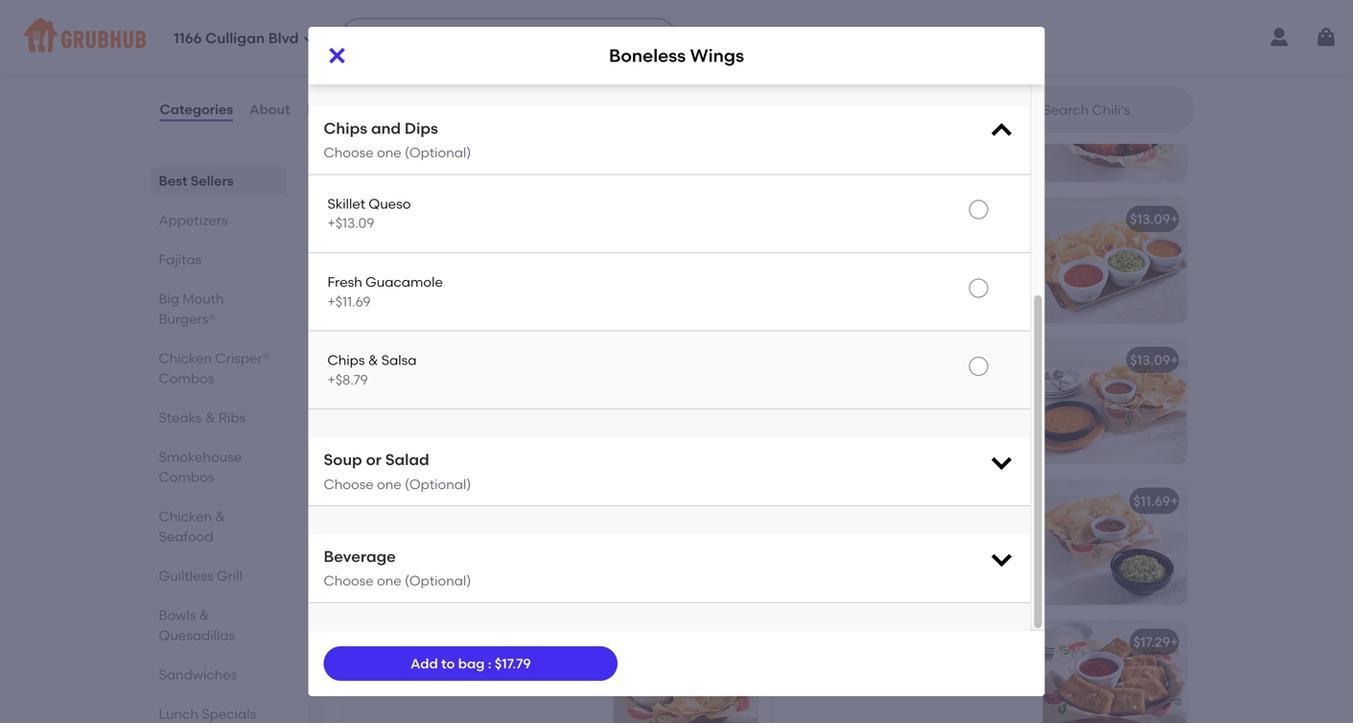 Task type: describe. For each thing, give the bounding box(es) containing it.
chips inside 'served with corn tostada chips & fresh salsa.'
[[520, 520, 555, 537]]

wings inside our classic, crispy wings are hand- tossed with your choice of 2 flavors and 2 sides of house-made ranch. now serving all new counts!
[[904, 97, 942, 114]]

grill
[[217, 568, 243, 584]]

your inside the perfect way to start your meal is here! our delicious appetizers just got better with even more wing options and flavors just in time for football season, or stick with another favorite, like our southwestern eggrolls, skillet queso, or triple dipper!
[[475, 2, 499, 16]]

fresh for fresh guacamole +$11.69
[[328, 274, 362, 290]]

+ for select three appetizers and enjoy! served with dipping sauces.
[[741, 70, 749, 86]]

hand- inside crispy boneless wings hand-tossed in up to 2 flavors with 2 sides of house-made ranch. choose the count that fits your game day appetite!
[[500, 238, 540, 255]]

house- inside choose any three. skillet queso, white queso, fresh salsa, fresh guacamole or house-made ranch. served with corn tostada chips.
[[879, 277, 924, 294]]

chips for chips & salsa
[[328, 352, 365, 369]]

ct
[[339, 28, 352, 45]]

stick
[[353, 18, 379, 32]]

beverage choose one (optional)
[[324, 547, 471, 589]]

hand- inside our classic, crispy wings are hand- tossed with your choice of 2 flavors and 2 sides of house-made ranch. now serving all new counts!
[[970, 97, 1010, 114]]

& inside made fresh daily. served with corn- tostada chips & fresh salsa.
[[877, 540, 887, 556]]

made inside our classic, crispy wings are hand- tossed with your choice of 2 flavors and 2 sides of house-made ranch. now serving all new counts!
[[921, 136, 960, 153]]

search icon image
[[1013, 98, 1036, 121]]

up
[[369, 258, 386, 274]]

flavors inside crispy boneless wings hand-tossed in up to 2 flavors with 2 sides of house-made ranch. choose the count that fits your game day appetite!
[[417, 258, 460, 274]]

skillet inside skillet queso +$13.09
[[328, 196, 366, 212]]

best sellers
[[159, 173, 234, 189]]

made inside choose any three. skillet queso, white queso, fresh salsa, fresh guacamole or house-made ranch. served with corn tostada chips.
[[924, 277, 963, 294]]

0 vertical spatial of
[[940, 117, 953, 133]]

fresh inside 'served with corn tostada chips & fresh salsa.'
[[355, 540, 386, 556]]

queso inside skillet queso +$13.09
[[369, 196, 411, 212]]

football
[[1099, 2, 1142, 16]]

2 (medium) from the left
[[648, 28, 711, 45]]

seafood
[[159, 529, 214, 545]]

wing
[[880, 2, 907, 16]]

with left beef.
[[882, 379, 910, 396]]

1 ∙ from the left
[[459, 28, 468, 45]]

chips & salsa +$8.79
[[328, 352, 417, 388]]

tortillas,
[[431, 379, 483, 396]]

bone-in wings
[[784, 70, 880, 86]]

served inside the crispy flour tortillas, chicken, black beans, corn, jalapeño jack cheese, red peppers, spinach. served with avocado-ranch.
[[498, 418, 543, 435]]

beans,
[[355, 399, 398, 415]]

salsa for chips & salsa
[[409, 634, 445, 651]]

chips inside made fresh daily. served with corn- tostada chips & fresh salsa.
[[839, 540, 873, 556]]

2 down boneless at the top left of the page
[[406, 258, 414, 274]]

(optional) for soup or salad
[[405, 476, 471, 492]]

classic,
[[812, 97, 860, 114]]

Search Chili's search field
[[1042, 101, 1188, 119]]

our inside our classic, crispy wings are hand- tossed with your choice of 2 flavors and 2 sides of house-made ranch. now serving all new counts!
[[784, 97, 809, 114]]

steaks & ribs
[[159, 410, 246, 426]]

soup
[[324, 451, 362, 469]]

served inside corn tostada chips made fresh daily. served with fresh salsa.
[[355, 681, 399, 697]]

0 horizontal spatial queso,
[[823, 258, 866, 274]]

4 ∙ from the left
[[772, 28, 780, 45]]

2 up game
[[494, 258, 501, 274]]

served with corn tostada chips & fresh salsa.
[[355, 520, 568, 556]]

choose inside choose any three. skillet queso, white queso, fresh salsa, fresh guacamole or house-made ranch. served with corn tostada chips.
[[784, 238, 834, 255]]

like
[[503, 18, 521, 32]]

sandwiches
[[159, 667, 237, 683]]

your inside crispy boneless wings hand-tossed in up to 2 flavors with 2 sides of house-made ranch. choose the count that fits your game day appetite!
[[448, 297, 477, 313]]

and inside our classic, crispy wings are hand- tossed with your choice of 2 flavors and 2 sides of house-made ranch. now serving all new counts!
[[784, 136, 810, 153]]

combos inside chicken crisper® combos
[[159, 370, 214, 387]]

jack
[[498, 399, 531, 415]]

0 vertical spatial boneless wings
[[609, 45, 745, 66]]

select
[[355, 97, 395, 114]]

& inside the chicken & seafood
[[215, 509, 225, 525]]

crispy for in
[[355, 238, 396, 255]]

delicious
[[598, 2, 647, 16]]

1 ranch from the left
[[726, 28, 768, 45]]

queso
[[839, 379, 879, 396]]

serving
[[817, 156, 864, 172]]

boneless up up
[[355, 211, 413, 228]]

or inside soup or salad choose one (optional)
[[366, 451, 382, 469]]

+ for served with corn tostada chips & fresh salsa.
[[741, 493, 749, 510]]

smokehouse combos
[[159, 449, 242, 486]]

in inside crispy boneless wings hand-tossed in up to 2 flavors with 2 sides of house-made ranch. choose the count that fits your game day appetite!
[[355, 258, 366, 274]]

skillet down soup or salad choose one (optional)
[[397, 493, 436, 510]]

soup or salad choose one (optional)
[[324, 451, 471, 492]]

way
[[406, 2, 429, 16]]

with inside choose any three. skillet queso, white queso, fresh salsa, fresh guacamole or house-made ranch. served with corn tostada chips.
[[833, 297, 860, 313]]

1 vertical spatial boneless wings
[[355, 211, 457, 228]]

boneless down eggrolls,
[[609, 45, 686, 66]]

made fresh daily. served with corn- tostada chips & fresh salsa.
[[784, 520, 1011, 556]]

one inside chips and dips choose one (optional)
[[377, 145, 402, 161]]

1 vertical spatial queso
[[440, 493, 482, 510]]

appetite!
[[355, 316, 414, 333]]

bone-
[[784, 70, 824, 86]]

crisper®
[[215, 350, 270, 367]]

appetizers inside select three appetizers and enjoy! served with dipping sauces.
[[436, 97, 504, 114]]

served inside made fresh daily. served with corn- tostada chips & fresh salsa.
[[897, 520, 942, 537]]

main navigation navigation
[[0, 0, 1354, 75]]

chicken & seafood
[[159, 509, 225, 545]]

fresh inside original queso with beef. served with chips & fresh salsa.
[[836, 399, 868, 415]]

steaks
[[159, 410, 202, 426]]

salsa. inside made fresh daily. served with corn- tostada chips & fresh salsa.
[[925, 540, 962, 556]]

+ for made fresh daily. served with corn- tostada chips & fresh salsa.
[[1171, 493, 1179, 510]]

2 vertical spatial chips
[[355, 634, 393, 651]]

spinach.
[[440, 418, 495, 435]]

sides inside crispy boneless wings hand-tossed in up to 2 flavors with 2 sides of house-made ranch. choose the count that fits your game day appetite!
[[504, 258, 537, 274]]

counts!
[[920, 156, 968, 172]]

beef.
[[913, 379, 945, 396]]

with inside select three appetizers and enjoy! served with dipping sauces.
[[403, 117, 430, 133]]

(optional) for chips and dips
[[405, 145, 471, 161]]

+$11.69
[[328, 293, 371, 310]]

queso,
[[709, 18, 748, 32]]

tostada inside 'served with corn tostada chips & fresh salsa.'
[[466, 520, 517, 537]]

fresh guacamole image
[[1043, 480, 1187, 605]]

lunch
[[159, 706, 199, 723]]

1166 culligan blvd
[[174, 30, 299, 47]]

bowls
[[159, 607, 196, 624]]

to inside crispy boneless wings hand-tossed in up to 2 flavors with 2 sides of house-made ranch. choose the count that fits your game day appetite!
[[389, 258, 403, 274]]

chips inside corn tostada chips made fresh daily. served with fresh salsa.
[[444, 662, 479, 678]]

your inside our classic, crispy wings are hand- tossed with your choice of 2 flavors and 2 sides of house-made ranch. now serving all new counts!
[[861, 117, 889, 133]]

tostada inside made fresh daily. served with corn- tostada chips & fresh salsa.
[[784, 540, 836, 556]]

and inside chips and dips choose one (optional)
[[371, 119, 401, 138]]

corn inside 'served with corn tostada chips & fresh salsa.'
[[433, 520, 463, 537]]

ranch. inside our classic, crispy wings are hand- tossed with your choice of 2 flavors and 2 sides of house-made ranch. now serving all new counts!
[[963, 136, 1005, 153]]

+$8.79
[[328, 372, 368, 388]]

$17.79
[[495, 656, 531, 672]]

ranch. inside crispy boneless wings hand-tossed in up to 2 flavors with 2 sides of house-made ranch. choose the count that fits your game day appetite!
[[441, 277, 483, 294]]

dipping
[[433, 117, 483, 133]]

one inside soup or salad choose one (optional)
[[377, 476, 402, 492]]

choose inside crispy boneless wings hand-tossed in up to 2 flavors with 2 sides of house-made ranch. choose the count that fits your game day appetite!
[[486, 277, 536, 294]]

$19.69 +
[[702, 70, 749, 86]]

svg image inside main navigation "navigation"
[[1315, 26, 1338, 49]]

svg image for chips and dips
[[989, 118, 1016, 145]]

skillet inside choose any three. skillet queso, white queso, fresh salsa, fresh guacamole or house-made ranch. served with corn tostada chips.
[[906, 238, 944, 255]]

$17.29
[[1134, 634, 1171, 651]]

& inside 'served with corn tostada chips & fresh salsa.'
[[558, 520, 568, 537]]

salsa. inside original queso with beef. served with chips & fresh salsa.
[[871, 399, 908, 415]]

fits
[[426, 297, 445, 313]]

fresh for fresh guacamole
[[784, 493, 820, 510]]

svg image for beverage
[[989, 546, 1016, 573]]

ribs
[[219, 410, 246, 426]]

(required)
[[405, 48, 473, 64]]

fresh guacamole
[[784, 493, 901, 510]]

+$13.09
[[328, 215, 375, 231]]

with inside 'served with corn tostada chips & fresh salsa.'
[[403, 520, 430, 537]]

wings up $19.69
[[691, 45, 745, 66]]

white skillet queso image
[[614, 480, 758, 605]]

1166
[[174, 30, 202, 47]]

with inside corn tostada chips made fresh daily. served with fresh salsa.
[[403, 681, 430, 697]]

2 just from the left
[[1018, 2, 1038, 16]]

even
[[819, 2, 845, 16]]

chips & salsa
[[355, 634, 445, 651]]

choose inside beverage choose one (optional)
[[324, 573, 374, 589]]

+ for original queso with beef. served with chips & fresh salsa.
[[1171, 352, 1179, 369]]

$20.79
[[1129, 70, 1171, 86]]

choice
[[893, 117, 936, 133]]

mouth
[[183, 291, 224, 307]]

bowls & quesadillas
[[159, 607, 235, 644]]

wings up boneless at the top left of the page
[[416, 211, 457, 228]]

cheese,
[[534, 399, 584, 415]]

daily. inside corn tostada chips made fresh daily. served with fresh salsa.
[[559, 662, 593, 678]]

served inside select three appetizers and enjoy! served with dipping sauces.
[[355, 117, 399, 133]]

skillet inside the perfect way to start your meal is here! our delicious appetizers just got better with even more wing options and flavors just in time for football season, or stick with another favorite, like our southwestern eggrolls, skillet queso, or triple dipper!
[[674, 18, 706, 32]]

any
[[838, 238, 862, 255]]

chips.
[[950, 297, 988, 313]]

2 ∙ from the left
[[587, 28, 596, 45]]

one inside beverage choose one (optional)
[[377, 573, 402, 589]]

southwestern inside the perfect way to start your meal is here! our delicious appetizers just got better with even more wing options and flavors just in time for football season, or stick with another favorite, like our southwestern eggrolls, skillet queso, or triple dipper!
[[545, 18, 622, 32]]

0 horizontal spatial southwestern
[[355, 352, 445, 369]]

$11.69
[[1134, 493, 1171, 510]]

corn,
[[401, 399, 434, 415]]

sauces.
[[486, 117, 535, 133]]

boneless
[[399, 238, 456, 255]]

$13.09 + for original queso with beef. served with chips & fresh salsa.
[[1131, 352, 1179, 369]]

house- inside our classic, crispy wings are hand- tossed with your choice of 2 flavors and 2 sides of house-made ranch. now serving all new counts!
[[876, 136, 921, 153]]

1 just from the left
[[711, 2, 731, 16]]

1 (medium) from the left
[[520, 28, 584, 45]]

better
[[755, 2, 790, 16]]

original
[[784, 379, 836, 396]]

smokehouse
[[159, 449, 242, 465]]

12
[[324, 28, 336, 45]]

corn tostada chips made fresh daily. served with fresh salsa.
[[355, 662, 593, 697]]

game
[[480, 297, 518, 313]]



Task type: locate. For each thing, give the bounding box(es) containing it.
choose up white
[[784, 238, 834, 255]]

1 crispy from the top
[[355, 238, 396, 255]]

chicken,
[[486, 379, 540, 396]]

0 vertical spatial your
[[475, 2, 499, 16]]

with inside made fresh daily. served with corn- tostada chips & fresh salsa.
[[945, 520, 972, 537]]

appetizers up dipping
[[436, 97, 504, 114]]

appetizers
[[650, 2, 709, 16], [436, 97, 504, 114]]

and inside the perfect way to start your meal is here! our delicious appetizers just got better with even more wing options and flavors just in time for football season, or stick with another favorite, like our southwestern eggrolls, skillet queso, or triple dipper!
[[954, 2, 976, 16]]

choose inside chips and dips choose one (optional)
[[324, 145, 374, 161]]

0 horizontal spatial guacamole
[[366, 274, 443, 290]]

hand- right are
[[970, 97, 1010, 114]]

or down the
[[339, 18, 351, 32]]

with down guacamole
[[833, 297, 860, 313]]

guacamole up that
[[366, 274, 443, 290]]

options
[[909, 2, 951, 16]]

0 horizontal spatial queso
[[369, 196, 411, 212]]

guiltless
[[159, 568, 214, 584]]

1 horizontal spatial hand-
[[970, 97, 1010, 114]]

choose inside soup or salad choose one (optional)
[[324, 476, 374, 492]]

guiltless grill
[[159, 568, 243, 584]]

boneless wings down eggrolls,
[[609, 45, 745, 66]]

sides inside our classic, crispy wings are hand- tossed with your choice of 2 flavors and 2 sides of house-made ranch. now serving all new counts!
[[824, 136, 857, 153]]

house- inside crispy boneless wings hand-tossed in up to 2 flavors with 2 sides of house-made ranch. choose the count that fits your game day appetite!
[[355, 277, 399, 294]]

0 horizontal spatial just
[[711, 2, 731, 16]]

guacamole for fresh guacamole +$11.69
[[366, 274, 443, 290]]

all
[[867, 156, 882, 172]]

house-
[[876, 136, 921, 153], [355, 277, 399, 294], [879, 277, 924, 294]]

1 vertical spatial (optional)
[[405, 476, 471, 492]]

0 vertical spatial triple
[[765, 18, 795, 32]]

bone-in wings image
[[1043, 57, 1187, 182]]

1 vertical spatial daily.
[[559, 662, 593, 678]]

1 $13.09 + from the top
[[1131, 211, 1179, 228]]

our inside the perfect way to start your meal is here! our delicious appetizers just got better with even more wing options and flavors just in time for football season, or stick with another favorite, like our southwestern eggrolls, skillet queso, or triple dipper!
[[574, 2, 595, 16]]

sides
[[824, 136, 857, 153], [504, 258, 537, 274]]

queso up the '+$13.09'
[[369, 196, 411, 212]]

+ for choose any three. skillet queso, white queso, fresh salsa, fresh guacamole or house-made ranch. served with corn tostada chips.
[[1171, 211, 1179, 228]]

(medium) up $19.69
[[648, 28, 711, 45]]

in left up
[[355, 258, 366, 274]]

1 horizontal spatial boneless wings
[[609, 45, 745, 66]]

1 vertical spatial southwestern
[[355, 352, 445, 369]]

in left the time
[[1040, 2, 1050, 16]]

1 vertical spatial wings
[[460, 238, 497, 255]]

guacamole
[[784, 277, 859, 294]]

(optional) inside chips and dips choose one (optional)
[[405, 145, 471, 161]]

0 vertical spatial $13.09 +
[[1131, 211, 1179, 228]]

flavors inside the perfect way to start your meal is here! our delicious appetizers just got better with even more wing options and flavors just in time for football season, or stick with another favorite, like our southwestern eggrolls, skillet queso, or triple dipper!
[[979, 2, 1015, 16]]

big mouth burgers®
[[159, 291, 224, 327]]

& inside chips & salsa +$8.79
[[368, 352, 378, 369]]

or down got
[[751, 18, 762, 32]]

with up game
[[463, 258, 490, 274]]

perfect
[[363, 2, 403, 16]]

1 horizontal spatial tossed
[[784, 117, 827, 133]]

boneless down perfect
[[356, 28, 413, 45]]

$13.09 + for choose any three. skillet queso, white queso, fresh salsa, fresh guacamole or house-made ranch. served with corn tostada chips.
[[1131, 211, 1179, 228]]

1 vertical spatial guacamole
[[823, 493, 901, 510]]

1 horizontal spatial fresh
[[784, 493, 820, 510]]

buffalo down 'meal'
[[471, 28, 517, 45]]

1 vertical spatial flavors
[[967, 117, 1010, 133]]

in
[[1040, 2, 1050, 16], [355, 258, 366, 274]]

choose up game
[[486, 277, 536, 294]]

svg image
[[303, 33, 314, 45], [989, 449, 1016, 476]]

$20.79 +
[[1129, 70, 1179, 86]]

2 (optional) from the top
[[405, 476, 471, 492]]

sides up serving
[[824, 136, 857, 153]]

combos up steaks
[[159, 370, 214, 387]]

served down jack at left
[[498, 418, 543, 435]]

1 horizontal spatial in
[[1040, 2, 1050, 16]]

daily. right $17.79
[[559, 662, 593, 678]]

crispy up up
[[355, 238, 396, 255]]

that
[[396, 297, 423, 313]]

0 vertical spatial crispy
[[355, 238, 396, 255]]

avocado-
[[355, 438, 418, 454]]

of up all
[[860, 136, 873, 153]]

0 horizontal spatial triple
[[355, 70, 391, 86]]

guacamole up made fresh daily. served with corn- tostada chips & fresh salsa.
[[823, 493, 901, 510]]

choose down beverage
[[324, 573, 374, 589]]

1 (optional) from the top
[[405, 145, 471, 161]]

flavors right options
[[979, 2, 1015, 16]]

tostada down made
[[784, 540, 836, 556]]

0 vertical spatial chips
[[324, 119, 368, 138]]

& inside original queso with beef. served with chips & fresh salsa.
[[822, 399, 832, 415]]

tostada down white skillet queso
[[466, 520, 517, 537]]

of inside crispy boneless wings hand-tossed in up to 2 flavors with 2 sides of house-made ranch. choose the count that fits your game day appetite!
[[540, 258, 553, 274]]

choose down reviews button
[[324, 145, 374, 161]]

made
[[784, 520, 822, 537]]

is
[[533, 2, 541, 16]]

served inside original queso with beef. served with chips & fresh salsa.
[[948, 379, 993, 396]]

served inside 'served with corn tostada chips & fresh salsa.'
[[355, 520, 399, 537]]

or inside choose any three. skillet queso, white queso, fresh salsa, fresh guacamole or house-made ranch. served with corn tostada chips.
[[863, 277, 876, 294]]

peppers,
[[380, 418, 437, 435]]

0 vertical spatial fresh
[[328, 274, 362, 290]]

2 up now
[[813, 136, 821, 153]]

2 ranch from the left
[[783, 28, 825, 45]]

2 vertical spatial flavors
[[417, 258, 460, 274]]

now
[[784, 156, 814, 172]]

with up dipper!
[[792, 2, 816, 16]]

0 vertical spatial wings
[[904, 97, 942, 114]]

0 vertical spatial corn
[[863, 297, 893, 313]]

with left corn-
[[945, 520, 972, 537]]

best
[[159, 173, 188, 189]]

0 vertical spatial queso
[[369, 196, 411, 212]]

ranch. up "fits"
[[441, 277, 483, 294]]

appetizers
[[159, 212, 228, 228]]

buffalo down delicious
[[599, 28, 645, 45]]

1 horizontal spatial our
[[784, 97, 809, 114]]

triple down better
[[765, 18, 795, 32]]

one down beverage
[[377, 573, 402, 589]]

of down are
[[940, 117, 953, 133]]

with inside the crispy flour tortillas, chicken, black beans, corn, jalapeño jack cheese, red peppers, spinach. served with avocado-ranch.
[[547, 418, 574, 435]]

1 vertical spatial in
[[355, 258, 366, 274]]

1 vertical spatial sides
[[504, 258, 537, 274]]

1 horizontal spatial sides
[[824, 136, 857, 153]]

ranch. up counts!
[[963, 136, 1005, 153]]

chips inside chips & salsa +$8.79
[[328, 352, 365, 369]]

with down add
[[403, 681, 430, 697]]

0 vertical spatial chicken
[[159, 350, 212, 367]]

2 $13.09 + from the top
[[1131, 352, 1179, 369]]

crispy inside crispy boneless wings hand-tossed in up to 2 flavors with 2 sides of house-made ranch. choose the count that fits your game day appetite!
[[355, 238, 396, 255]]

fresh inside fresh guacamole +$11.69
[[328, 274, 362, 290]]

dips
[[405, 119, 438, 138]]

guacamole inside fresh guacamole +$11.69
[[366, 274, 443, 290]]

2 one from the top
[[377, 145, 402, 161]]

chicken for chicken & seafood
[[159, 509, 212, 525]]

0 vertical spatial queso,
[[947, 238, 990, 255]]

$13.09 for original queso with beef. served with chips & fresh salsa.
[[1131, 352, 1171, 369]]

(optional) inside soup or salad choose one (optional)
[[405, 476, 471, 492]]

chicken inside the chicken & seafood
[[159, 509, 212, 525]]

our classic, crispy wings are hand- tossed with your choice of 2 flavors and 2 sides of house-made ranch. now serving all new counts!
[[784, 97, 1010, 172]]

guacamole for fresh guacamole
[[823, 493, 901, 510]]

ranch down got
[[726, 28, 768, 45]]

(optional) inside beverage choose one (optional)
[[405, 573, 471, 589]]

2 vertical spatial of
[[540, 258, 553, 274]]

skillet left the queso,
[[674, 18, 706, 32]]

0 horizontal spatial buffalo
[[471, 28, 517, 45]]

&
[[368, 352, 378, 369], [822, 399, 832, 415], [205, 410, 215, 426], [215, 509, 225, 525], [558, 520, 568, 537], [877, 540, 887, 556], [199, 607, 209, 624], [396, 634, 406, 651]]

4 one from the top
[[377, 573, 402, 589]]

0 vertical spatial in
[[1040, 2, 1050, 16]]

& inside bowls & quesadillas
[[199, 607, 209, 624]]

salsa up flour
[[382, 352, 417, 369]]

1 vertical spatial chips
[[328, 352, 365, 369]]

skillet
[[674, 18, 706, 32], [328, 196, 366, 212], [906, 238, 944, 255], [397, 493, 436, 510]]

fajitas
[[159, 251, 202, 268]]

salsa
[[382, 352, 417, 369], [409, 634, 445, 651]]

1 vertical spatial $13.09
[[1131, 352, 1171, 369]]

daily. inside made fresh daily. served with corn- tostada chips & fresh salsa.
[[860, 520, 894, 537]]

1 horizontal spatial corn
[[863, 297, 893, 313]]

$13.09
[[1131, 211, 1171, 228], [1131, 352, 1171, 369]]

wings right boneless at the top left of the page
[[460, 238, 497, 255]]

0 horizontal spatial ranch
[[726, 28, 768, 45]]

triple dipper™ image
[[614, 57, 758, 182]]

skillet queso image
[[1043, 339, 1187, 464]]

ranch. inside the crispy flour tortillas, chicken, black beans, corn, jalapeño jack cheese, red peppers, spinach. served with avocado-ranch.
[[418, 438, 460, 454]]

boneless wings image
[[614, 198, 758, 323]]

corn down white skillet queso
[[433, 520, 463, 537]]

guacamole
[[366, 274, 443, 290], [823, 493, 901, 510]]

and inside select three appetizers and enjoy! served with dipping sauces.
[[507, 97, 533, 114]]

wings inside 12 ct boneless wings ∙ buffalo (medium) ∙ buffalo (medium) ∙ ranch ∙ ranch choose one (required)
[[416, 28, 456, 45]]

add
[[411, 656, 438, 672]]

0 horizontal spatial hand-
[[500, 238, 540, 255]]

3 ∙ from the left
[[715, 28, 723, 45]]

0 horizontal spatial in
[[355, 258, 366, 274]]

0 vertical spatial (optional)
[[405, 145, 471, 161]]

+ for our classic, crispy wings are hand- tossed with your choice of 2 flavors and 2 sides of house-made ranch. now serving all new counts!
[[1171, 70, 1179, 86]]

2 horizontal spatial of
[[940, 117, 953, 133]]

2 vertical spatial (optional)
[[405, 573, 471, 589]]

our down bone-
[[784, 97, 809, 114]]

1 vertical spatial your
[[861, 117, 889, 133]]

triple
[[765, 18, 795, 32], [355, 70, 391, 86]]

1 horizontal spatial southwestern
[[545, 18, 622, 32]]

0 vertical spatial combos
[[159, 370, 214, 387]]

2 $13.09 from the top
[[1131, 352, 1171, 369]]

more
[[848, 2, 877, 16]]

triple up the select
[[355, 70, 391, 86]]

0 horizontal spatial wings
[[460, 238, 497, 255]]

categories button
[[159, 75, 234, 144]]

flavors inside our classic, crispy wings are hand- tossed with your choice of 2 flavors and 2 sides of house-made ranch. now serving all new counts!
[[967, 117, 1010, 133]]

2 combos from the top
[[159, 469, 214, 486]]

reviews
[[307, 101, 360, 117]]

three
[[398, 97, 432, 114]]

with inside crispy boneless wings hand-tossed in up to 2 flavors with 2 sides of house-made ranch. choose the count that fits your game day appetite!
[[463, 258, 490, 274]]

1 vertical spatial of
[[860, 136, 873, 153]]

∙ down better
[[772, 28, 780, 45]]

southwestern down here!
[[545, 18, 622, 32]]

ranch. up the chips.
[[966, 277, 1007, 294]]

tostada inside corn tostada chips made fresh daily. served with fresh salsa.
[[390, 662, 441, 678]]

1 horizontal spatial daily.
[[860, 520, 894, 537]]

ranch down even
[[783, 28, 825, 45]]

made inside corn tostada chips made fresh daily. served with fresh salsa.
[[482, 662, 521, 678]]

svg image for 12 ct boneless wings
[[989, 1, 1016, 28]]

chips down reviews
[[324, 119, 368, 138]]

1 vertical spatial $13.09 +
[[1131, 352, 1179, 369]]

or
[[339, 18, 351, 32], [751, 18, 762, 32], [863, 277, 876, 294], [366, 451, 382, 469]]

1 horizontal spatial wings
[[904, 97, 942, 114]]

∙ up $19.69
[[715, 28, 723, 45]]

flavors down boneless at the top left of the page
[[417, 258, 460, 274]]

0 vertical spatial hand-
[[970, 97, 1010, 114]]

tossed inside our classic, crispy wings are hand- tossed with your choice of 2 flavors and 2 sides of house-made ranch. now serving all new counts!
[[784, 117, 827, 133]]

and right options
[[954, 2, 976, 16]]

one inside 12 ct boneless wings ∙ buffalo (medium) ∙ buffalo (medium) ∙ ranch ∙ ranch choose one (required)
[[377, 48, 402, 64]]

buffalo
[[471, 28, 517, 45], [599, 28, 645, 45]]

boneless
[[356, 28, 413, 45], [609, 45, 686, 66], [355, 211, 413, 228]]

salsa up add
[[409, 634, 445, 651]]

three.
[[865, 238, 903, 255]]

0 vertical spatial $13.09
[[1131, 211, 1171, 228]]

categories
[[160, 101, 233, 117]]

dip trio image
[[1043, 198, 1187, 323]]

(optional) down 'served with corn tostada chips & fresh salsa.'
[[405, 573, 471, 589]]

$17.29 +
[[1134, 634, 1179, 651]]

tostada inside choose any three. skillet queso, white queso, fresh salsa, fresh guacamole or house-made ranch. served with corn tostada chips.
[[896, 297, 947, 313]]

1 $13.09 from the top
[[1131, 211, 1171, 228]]

boneless wings up boneless at the top left of the page
[[355, 211, 457, 228]]

served down the select
[[355, 117, 399, 133]]

queso, up the chips.
[[947, 238, 990, 255]]

sellers
[[191, 173, 234, 189]]

2
[[956, 117, 963, 133], [813, 136, 821, 153], [406, 258, 414, 274], [494, 258, 501, 274]]

reviews button
[[306, 75, 361, 144]]

salsa for chips & salsa +$8.79
[[382, 352, 417, 369]]

chips & salsa image
[[614, 621, 758, 723]]

1 vertical spatial appetizers
[[436, 97, 504, 114]]

to up another
[[432, 2, 443, 16]]

(optional) down dips
[[405, 145, 471, 161]]

chips inside original queso with beef. served with chips & fresh salsa.
[[784, 399, 819, 415]]

your down crispy
[[861, 117, 889, 133]]

made
[[921, 136, 960, 153], [399, 277, 438, 294], [924, 277, 963, 294], [482, 662, 521, 678]]

boneless inside 12 ct boneless wings ∙ buffalo (medium) ∙ buffalo (medium) ∙ ranch ∙ ranch choose one (required)
[[356, 28, 413, 45]]

1 vertical spatial svg image
[[989, 449, 1016, 476]]

wings
[[416, 28, 456, 45], [691, 45, 745, 66], [839, 70, 880, 86], [416, 211, 457, 228]]

1 horizontal spatial (medium)
[[648, 28, 711, 45]]

just left the time
[[1018, 2, 1038, 16]]

with right beef.
[[996, 379, 1024, 396]]

white
[[784, 258, 820, 274]]

chicken for chicken crisper® combos
[[159, 350, 212, 367]]

the
[[539, 277, 561, 294]]

flour
[[399, 379, 428, 396]]

ranch
[[726, 28, 768, 45], [783, 28, 825, 45]]

blvd
[[268, 30, 299, 47]]

1 vertical spatial our
[[784, 97, 809, 114]]

0 horizontal spatial svg image
[[303, 33, 314, 45]]

0 horizontal spatial appetizers
[[436, 97, 504, 114]]

1 vertical spatial fresh
[[784, 493, 820, 510]]

:
[[488, 656, 492, 672]]

1 horizontal spatial queso,
[[947, 238, 990, 255]]

crispy inside the crispy flour tortillas, chicken, black beans, corn, jalapeño jack cheese, red peppers, spinach. served with avocado-ranch.
[[355, 379, 396, 396]]

served
[[355, 117, 399, 133], [784, 297, 829, 313], [948, 379, 993, 396], [498, 418, 543, 435], [355, 520, 399, 537], [897, 520, 942, 537], [355, 681, 399, 697]]

salsa inside chips & salsa +$8.79
[[382, 352, 417, 369]]

1 vertical spatial triple
[[355, 70, 391, 86]]

combos
[[159, 370, 214, 387], [159, 469, 214, 486]]

triple inside the perfect way to start your meal is here! our delicious appetizers just got better with even more wing options and flavors just in time for football season, or stick with another favorite, like our southwestern eggrolls, skillet queso, or triple dipper!
[[765, 18, 795, 32]]

served inside choose any three. skillet queso, white queso, fresh salsa, fresh guacamole or house-made ranch. served with corn tostada chips.
[[784, 297, 829, 313]]

0 vertical spatial appetizers
[[650, 2, 709, 16]]

beverage
[[324, 547, 396, 566]]

one up white
[[377, 476, 402, 492]]

your up 'favorite,'
[[475, 2, 499, 16]]

black
[[544, 379, 580, 396]]

with down perfect
[[382, 18, 405, 32]]

svg image
[[989, 1, 1016, 28], [1315, 26, 1338, 49], [326, 44, 349, 67], [989, 118, 1016, 145], [989, 546, 1016, 573]]

1 horizontal spatial queso
[[440, 493, 482, 510]]

daily. down fresh guacamole
[[860, 520, 894, 537]]

0 horizontal spatial fresh
[[328, 274, 362, 290]]

∙ left eggrolls,
[[587, 28, 596, 45]]

hand- up the
[[500, 238, 540, 255]]

served down white
[[355, 520, 399, 537]]

choose any three. skillet queso, white queso, fresh salsa, fresh guacamole or house-made ranch. served with corn tostada chips.
[[784, 238, 1007, 313]]

our right here!
[[574, 2, 595, 16]]

sides up day
[[504, 258, 537, 274]]

chips for chips and dips
[[324, 119, 368, 138]]

queso up 'served with corn tostada chips & fresh salsa.'
[[440, 493, 482, 510]]

served down corn
[[355, 681, 399, 697]]

count
[[355, 297, 392, 313]]

and up now
[[784, 136, 810, 153]]

with down classic,
[[831, 117, 858, 133]]

or right soup
[[366, 451, 382, 469]]

made inside crispy boneless wings hand-tossed in up to 2 flavors with 2 sides of house-made ranch. choose the count that fits your game day appetite!
[[399, 277, 438, 294]]

crispy for beans,
[[355, 379, 396, 396]]

1 vertical spatial crispy
[[355, 379, 396, 396]]

southwestern eggrolls image
[[614, 339, 758, 464]]

fresh guacamole +$11.69
[[328, 274, 443, 310]]

eggrolls,
[[624, 18, 671, 32]]

1 vertical spatial queso,
[[823, 258, 866, 274]]

white skillet queso
[[355, 493, 482, 510]]

tostada
[[896, 297, 947, 313], [466, 520, 517, 537], [784, 540, 836, 556], [390, 662, 441, 678]]

fresh
[[328, 274, 362, 290], [784, 493, 820, 510]]

0 vertical spatial to
[[432, 2, 443, 16]]

2 buffalo from the left
[[599, 28, 645, 45]]

0 horizontal spatial boneless wings
[[355, 211, 457, 228]]

1 vertical spatial salsa
[[409, 634, 445, 651]]

wings inside crispy boneless wings hand-tossed in up to 2 flavors with 2 sides of house-made ranch. choose the count that fits your game day appetite!
[[460, 238, 497, 255]]

1 horizontal spatial of
[[860, 136, 873, 153]]

crispy flour tortillas, chicken, black beans, corn, jalapeño jack cheese, red peppers, spinach. served with avocado-ranch.
[[355, 379, 584, 454]]

0 vertical spatial southwestern
[[545, 18, 622, 32]]

appetizers inside the perfect way to start your meal is here! our delicious appetizers just got better with even more wing options and flavors just in time for football season, or stick with another favorite, like our southwestern eggrolls, skillet queso, or triple dipper!
[[650, 2, 709, 16]]

are
[[945, 97, 967, 114]]

dipper™
[[394, 70, 448, 86]]

fried mozzarella - shareable image
[[1043, 621, 1187, 723]]

0 vertical spatial flavors
[[979, 2, 1015, 16]]

start
[[446, 2, 472, 16]]

skillet queso +$13.09
[[328, 196, 411, 231]]

chips
[[784, 399, 819, 415], [520, 520, 555, 537], [839, 540, 873, 556], [444, 662, 479, 678]]

crispy boneless wings hand-tossed in up to 2 flavors with 2 sides of house-made ranch. choose the count that fits your game day appetite!
[[355, 238, 583, 333]]

1 vertical spatial chicken
[[159, 509, 212, 525]]

fresh up the "+$11.69"
[[328, 274, 362, 290]]

just
[[711, 2, 731, 16], [1018, 2, 1038, 16]]

1 horizontal spatial just
[[1018, 2, 1038, 16]]

your right "fits"
[[448, 297, 477, 313]]

queso, down "any"
[[823, 258, 866, 274]]

dipper!
[[798, 18, 839, 32]]

to inside the perfect way to start your meal is here! our delicious appetizers just got better with even more wing options and flavors just in time for football season, or stick with another favorite, like our southwestern eggrolls, skillet queso, or triple dipper!
[[432, 2, 443, 16]]

1 horizontal spatial triple
[[765, 18, 795, 32]]

jalapeño
[[438, 399, 495, 415]]

with down cheese, on the bottom left of page
[[547, 418, 574, 435]]

got
[[734, 2, 753, 16]]

with down three
[[403, 117, 430, 133]]

corn inside choose any three. skillet queso, white queso, fresh salsa, fresh guacamole or house-made ranch. served with corn tostada chips.
[[863, 297, 893, 313]]

with inside our classic, crispy wings are hand- tossed with your choice of 2 flavors and 2 sides of house-made ranch. now serving all new counts!
[[831, 117, 858, 133]]

1 horizontal spatial buffalo
[[599, 28, 645, 45]]

0 vertical spatial sides
[[824, 136, 857, 153]]

0 horizontal spatial (medium)
[[520, 28, 584, 45]]

here!
[[544, 2, 572, 16]]

2 down are
[[956, 117, 963, 133]]

chicken up seafood
[[159, 509, 212, 525]]

one up the triple dipper™
[[377, 48, 402, 64]]

1 one from the top
[[377, 48, 402, 64]]

daily.
[[860, 520, 894, 537], [559, 662, 593, 678]]

1 horizontal spatial ranch
[[783, 28, 825, 45]]

tossed down classic,
[[784, 117, 827, 133]]

(optional) up white skillet queso
[[405, 476, 471, 492]]

0 vertical spatial guacamole
[[366, 274, 443, 290]]

2 vertical spatial your
[[448, 297, 477, 313]]

svg image left 12
[[303, 33, 314, 45]]

0 horizontal spatial tossed
[[540, 238, 583, 255]]

enjoy!
[[536, 97, 575, 114]]

choose inside 12 ct boneless wings ∙ buffalo (medium) ∙ buffalo (medium) ∙ ranch ∙ ranch choose one (required)
[[324, 48, 374, 64]]

1 chicken from the top
[[159, 350, 212, 367]]

and up sauces.
[[507, 97, 533, 114]]

skillet up the '+$13.09'
[[328, 196, 366, 212]]

1 horizontal spatial appetizers
[[650, 2, 709, 16]]

0 vertical spatial tossed
[[784, 117, 827, 133]]

house- up new
[[876, 136, 921, 153]]

chicken inside chicken crisper® combos
[[159, 350, 212, 367]]

3 one from the top
[[377, 476, 402, 492]]

1 vertical spatial to
[[389, 258, 403, 274]]

1 vertical spatial corn
[[433, 520, 463, 537]]

svg image inside main navigation "navigation"
[[303, 33, 314, 45]]

1 combos from the top
[[159, 370, 214, 387]]

our
[[524, 18, 543, 32]]

and down the select
[[371, 119, 401, 138]]

1 buffalo from the left
[[471, 28, 517, 45]]

2 vertical spatial to
[[442, 656, 455, 672]]

2 crispy from the top
[[355, 379, 396, 396]]

0 horizontal spatial of
[[540, 258, 553, 274]]

select three appetizers and enjoy! served with dipping sauces.
[[355, 97, 575, 133]]

2 chicken from the top
[[159, 509, 212, 525]]

salsa. inside corn tostada chips made fresh daily. served with fresh salsa.
[[468, 681, 505, 697]]

3 (optional) from the top
[[405, 573, 471, 589]]

0 horizontal spatial our
[[574, 2, 595, 16]]

ranch. inside choose any three. skillet queso, white queso, fresh salsa, fresh guacamole or house-made ranch. served with corn tostada chips.
[[966, 277, 1007, 294]]

combos inside smokehouse combos
[[159, 469, 214, 486]]

queso,
[[947, 238, 990, 255], [823, 258, 866, 274]]

0 horizontal spatial corn
[[433, 520, 463, 537]]

in inside the perfect way to start your meal is here! our delicious appetizers just got better with even more wing options and flavors just in time for football season, or stick with another favorite, like our southwestern eggrolls, skillet queso, or triple dipper!
[[1040, 2, 1050, 16]]

wings right the in
[[839, 70, 880, 86]]

1 vertical spatial hand-
[[500, 238, 540, 255]]

$13.09 for choose any three. skillet queso, white queso, fresh salsa, fresh guacamole or house-made ranch. served with corn tostada chips.
[[1131, 211, 1171, 228]]

one down the select
[[377, 145, 402, 161]]

0 vertical spatial our
[[574, 2, 595, 16]]

1 vertical spatial tossed
[[540, 238, 583, 255]]

salsa. inside 'served with corn tostada chips & fresh salsa.'
[[390, 540, 427, 556]]

12 ct boneless wings ∙ buffalo (medium) ∙ buffalo (medium) ∙ ranch ∙ ranch choose one (required)
[[324, 28, 825, 64]]

1 horizontal spatial guacamole
[[823, 493, 901, 510]]

tossed inside crispy boneless wings hand-tossed in up to 2 flavors with 2 sides of house-made ranch. choose the count that fits your game day appetite!
[[540, 238, 583, 255]]



Task type: vqa. For each thing, say whether or not it's contained in the screenshot.
My on the bottom
no



